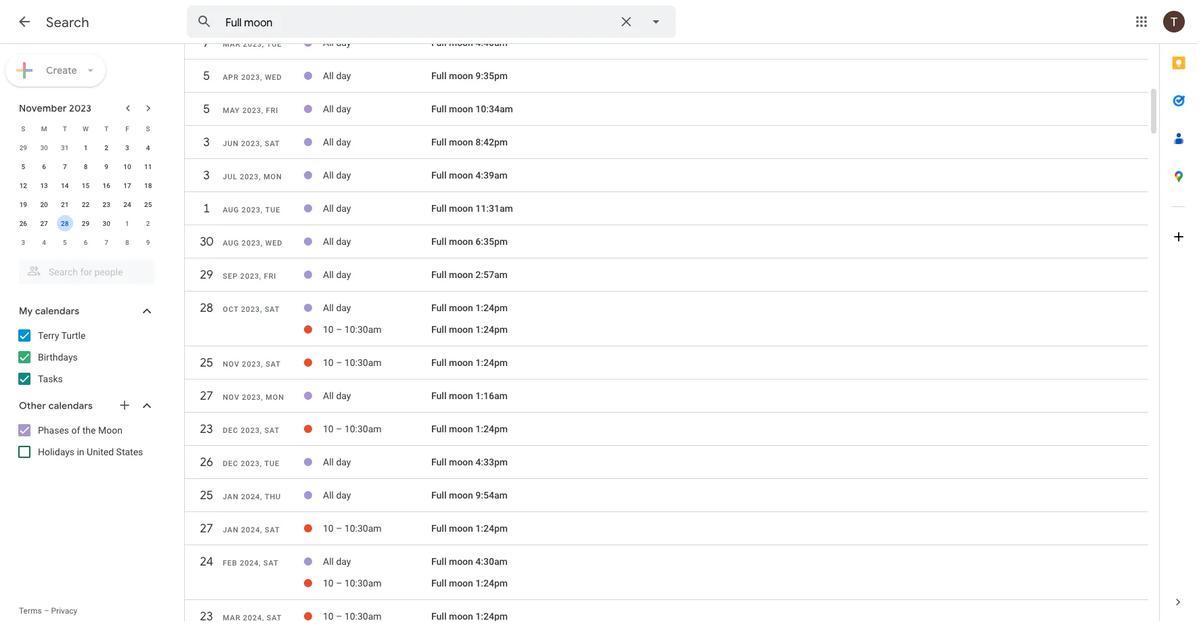 Task type: locate. For each thing, give the bounding box(es) containing it.
full moon 6:35pm button
[[432, 237, 508, 248]]

25
[[144, 201, 152, 209], [199, 356, 213, 371], [199, 489, 213, 504]]

10 all day cell from the top
[[323, 386, 432, 408]]

tue for 1
[[265, 206, 281, 215]]

0 vertical spatial 5 row
[[185, 64, 1149, 95]]

4
[[146, 144, 150, 152], [42, 238, 46, 247]]

2024 left thu
[[241, 494, 260, 502]]

november
[[19, 102, 67, 115]]

2 vertical spatial 30
[[199, 234, 213, 250]]

12 all day cell from the top
[[323, 485, 432, 507]]

0 horizontal spatial 1
[[84, 144, 88, 152]]

other calendars
[[19, 400, 93, 413]]

25 row
[[185, 351, 1149, 382], [185, 484, 1149, 515]]

full moon 1:24pm for 27
[[432, 524, 508, 535]]

2 horizontal spatial 29
[[199, 268, 213, 283]]

24 left feb
[[199, 555, 213, 570]]

0 vertical spatial 5 link
[[194, 64, 219, 88]]

25 link down 26 link
[[194, 484, 219, 508]]

8 moon from the top
[[449, 270, 474, 281]]

1 vertical spatial 4
[[42, 238, 46, 247]]

1 horizontal spatial 9
[[146, 238, 150, 247]]

9 down december 2 element
[[146, 238, 150, 247]]

aug inside 30 row
[[223, 240, 239, 248]]

fri down 'aug 2023 , wed' at the left
[[264, 273, 277, 281]]

1 vertical spatial 5 row
[[185, 97, 1149, 128]]

2:57am
[[476, 270, 508, 281]]

, down nov 2023 , sat
[[261, 394, 263, 402]]

full inside 28 row
[[432, 303, 447, 314]]

all day cell for full moon 4:40am
[[323, 32, 432, 54]]

3
[[203, 135, 209, 150], [125, 144, 129, 152], [203, 168, 209, 184], [21, 238, 25, 247]]

6 full moon 1:24pm button from the top
[[432, 579, 508, 590]]

moon for may 2023 , fri
[[449, 104, 474, 115]]

6 down 29 'element'
[[84, 238, 88, 247]]

1 vertical spatial 3 row
[[185, 164, 1149, 195]]

full moon 4:40am button
[[432, 37, 508, 49]]

28 row
[[185, 296, 1149, 328]]

28 left oct
[[199, 301, 213, 316]]

wed down mar 2023 , tue
[[265, 74, 282, 82]]

28 inside "cell"
[[61, 220, 69, 228]]

sat down nov 2023 , mon
[[265, 427, 280, 436]]

6:35pm
[[476, 237, 508, 248]]

2023 down dec 2023 , sat
[[241, 460, 260, 469]]

1 horizontal spatial 30
[[103, 220, 110, 228]]

, right oct
[[260, 306, 262, 314]]

0 vertical spatial 2
[[105, 144, 108, 152]]

2024 inside 24 row
[[240, 560, 259, 568]]

1 vertical spatial 29
[[82, 220, 90, 228]]

row containing 12
[[13, 176, 159, 195]]

day for full moon 4:33pm
[[336, 458, 351, 469]]

2023 right 'apr'
[[241, 74, 260, 82]]

2023
[[243, 40, 262, 49], [241, 74, 260, 82], [69, 102, 91, 115], [242, 107, 262, 115], [241, 140, 260, 148], [240, 173, 259, 182], [242, 206, 261, 215], [242, 240, 261, 248], [240, 273, 260, 281], [241, 306, 260, 314], [242, 361, 261, 369], [242, 394, 261, 402], [241, 427, 260, 436], [241, 460, 260, 469]]

0 horizontal spatial 2
[[105, 144, 108, 152]]

0 vertical spatial aug
[[223, 206, 239, 215]]

, for aug 2023 , wed
[[261, 240, 263, 248]]

day for full moon 1:24pm
[[336, 303, 351, 314]]

2 all from the top
[[323, 71, 334, 82]]

18 full from the top
[[432, 579, 447, 590]]

2 vertical spatial 27
[[199, 522, 213, 537]]

moon for aug 2023 , wed
[[449, 237, 474, 248]]

0 vertical spatial 27
[[40, 220, 48, 228]]

1 vertical spatial calendars
[[49, 400, 93, 413]]

aug for 30
[[223, 240, 239, 248]]

2 dec from the top
[[223, 460, 238, 469]]

full inside '29' row
[[432, 270, 447, 281]]

– for fifth 10 – 10:30am cell from the bottom of the page
[[336, 325, 342, 336]]

, up nov 2023 , mon
[[261, 361, 263, 369]]

0 horizontal spatial 26
[[19, 220, 27, 228]]

2 10 – 10:30am from the top
[[323, 358, 382, 369]]

12
[[19, 182, 27, 190]]

all inside 28 row
[[323, 303, 334, 314]]

23 down 16
[[103, 201, 110, 209]]

None search field
[[187, 5, 676, 38]]

10:30am inside the 24 row group
[[345, 579, 382, 590]]

october 31 element
[[57, 140, 73, 156]]

7 up 14 element
[[63, 163, 67, 171]]

phases of the moon
[[38, 425, 123, 436]]

full inside 24 row
[[432, 557, 447, 568]]

1 horizontal spatial 4
[[146, 144, 150, 152]]

2 10 – 10:30am cell from the top
[[323, 353, 432, 374]]

10 all from the top
[[323, 391, 334, 402]]

1 t from the left
[[63, 125, 67, 133]]

jan up feb
[[223, 527, 239, 535]]

row group
[[13, 138, 159, 252]]

1 all from the top
[[323, 37, 334, 49]]

2023 right jun
[[241, 140, 260, 148]]

moon inside 26 row
[[449, 458, 474, 469]]

moon for nov 2023 , sat
[[449, 358, 474, 369]]

1:16am
[[476, 391, 508, 402]]

, for sep 2023 , fri
[[260, 273, 262, 281]]

25 left nov 2023 , sat
[[199, 356, 213, 371]]

1 vertical spatial 3 link
[[194, 164, 219, 188]]

2 aug from the top
[[223, 240, 239, 248]]

30 inside 'link'
[[199, 234, 213, 250]]

december 2 element
[[140, 215, 156, 232]]

29 element
[[78, 215, 94, 232]]

27 link up "23" link
[[194, 385, 219, 409]]

2023 inside 26 row
[[241, 460, 260, 469]]

19
[[19, 201, 27, 209]]

3 10 – 10:30am from the top
[[323, 424, 382, 435]]

9 day from the top
[[336, 303, 351, 314]]

2023 right oct
[[241, 306, 260, 314]]

moon for oct 2023 , sat
[[449, 303, 474, 314]]

7 full from the top
[[432, 237, 447, 248]]

, inside 26 row
[[260, 460, 262, 469]]

28 element
[[57, 215, 73, 232]]

aug inside 1 row
[[223, 206, 239, 215]]

10:30am for 23
[[345, 424, 382, 435]]

full moon 1:24pm button inside '23' row
[[432, 424, 508, 435]]

all for full moon 1:16am
[[323, 391, 334, 402]]

2 day from the top
[[336, 71, 351, 82]]

1 27 row from the top
[[185, 385, 1149, 416]]

26 element
[[15, 215, 31, 232]]

0 vertical spatial mon
[[264, 173, 282, 182]]

1 vertical spatial 5 link
[[194, 97, 219, 122]]

0 vertical spatial tue
[[267, 40, 282, 49]]

sep
[[223, 273, 238, 281]]

full moon 1:24pm inside 28 row
[[432, 303, 508, 314]]

full moon 1:24pm down full moon 9:54am
[[432, 524, 508, 535]]

5 10:30am from the top
[[345, 579, 382, 590]]

0 horizontal spatial t
[[63, 125, 67, 133]]

11 all from the top
[[323, 458, 334, 469]]

dec 2023 , sat
[[223, 427, 280, 436]]

1 for '1' link
[[203, 201, 209, 217]]

23 for 23 element
[[103, 201, 110, 209]]

4 all from the top
[[323, 137, 334, 148]]

all for full moon 2:57am
[[323, 270, 334, 281]]

27 element
[[36, 215, 52, 232]]

all day cell inside row
[[323, 32, 432, 54]]

0 vertical spatial wed
[[265, 74, 282, 82]]

day inside row
[[336, 37, 351, 49]]

full moon 1:24pm button
[[432, 303, 508, 314], [432, 325, 508, 336], [432, 358, 508, 369], [432, 424, 508, 435], [432, 524, 508, 535], [432, 579, 508, 590]]

moon for dec 2023 , sat
[[449, 424, 474, 435]]

row containing 26
[[13, 214, 159, 233]]

all day cell for full moon 8:42pm
[[323, 132, 432, 153]]

1 vertical spatial 26
[[199, 455, 213, 471]]

2023 inside 28 row
[[241, 306, 260, 314]]

5 full moon 1:24pm from the top
[[432, 524, 508, 535]]

1 s from the left
[[21, 125, 25, 133]]

4 all day cell from the top
[[323, 132, 432, 153]]

0 vertical spatial 25 link
[[194, 351, 219, 376]]

day inside 27 row
[[336, 391, 351, 402]]

0 vertical spatial 23
[[103, 201, 110, 209]]

8 day from the top
[[336, 270, 351, 281]]

calendars inside dropdown button
[[49, 400, 93, 413]]

moon inside '23' row
[[449, 424, 474, 435]]

3 left jun
[[203, 135, 209, 150]]

10:30am inside '23' row
[[345, 424, 382, 435]]

5 day from the top
[[336, 170, 351, 181]]

, right may
[[262, 107, 264, 115]]

my calendars list
[[3, 325, 168, 390]]

full for feb 2024 , sat
[[432, 557, 447, 568]]

all day for full moon 4:33pm
[[323, 458, 351, 469]]

2024 for 24
[[240, 560, 259, 568]]

2023 for oct 2023 , sat
[[241, 306, 260, 314]]

5 left may
[[203, 102, 209, 117]]

all day for full moon 10:34am
[[323, 104, 351, 115]]

21
[[61, 201, 69, 209]]

day for full moon 1:16am
[[336, 391, 351, 402]]

all day inside '29' row
[[323, 270, 351, 281]]

calendars
[[35, 306, 79, 318], [49, 400, 93, 413]]

full moon 1:16am
[[432, 391, 508, 402]]

, for dec 2023 , sat
[[260, 427, 262, 436]]

4 1:24pm from the top
[[476, 424, 508, 435]]

9 all day from the top
[[323, 303, 351, 314]]

1 vertical spatial wed
[[265, 240, 283, 248]]

cell
[[323, 607, 432, 622]]

december 3 element
[[15, 234, 31, 251]]

full inside 30 row
[[432, 237, 447, 248]]

day inside 1 row
[[336, 203, 351, 215]]

jan 2024 , sat
[[223, 527, 280, 535]]

1 horizontal spatial 28
[[199, 301, 213, 316]]

mon up aug 2023 , tue
[[264, 173, 282, 182]]

1 horizontal spatial 1
[[125, 220, 129, 228]]

1 horizontal spatial 2
[[146, 220, 150, 228]]

tue
[[267, 40, 282, 49], [265, 206, 281, 215], [265, 460, 280, 469]]

all for full moon 9:35pm
[[323, 71, 334, 82]]

5 link
[[194, 64, 219, 88], [194, 97, 219, 122]]

2023 for aug 2023 , tue
[[242, 206, 261, 215]]

day inside 26 row
[[336, 458, 351, 469]]

9 up the 16 'element'
[[105, 163, 108, 171]]

2 3 link from the top
[[194, 164, 219, 188]]

10 day from the top
[[336, 391, 351, 402]]

1 dec from the top
[[223, 427, 238, 436]]

3 row
[[185, 130, 1149, 162], [185, 164, 1149, 195]]

1 vertical spatial 2
[[146, 220, 150, 228]]

10 – 10:30am cell
[[323, 319, 432, 341], [323, 353, 432, 374], [323, 419, 432, 441], [323, 519, 432, 540], [323, 574, 432, 595]]

moon inside row
[[449, 37, 474, 49]]

None search field
[[0, 255, 168, 285]]

search
[[46, 14, 89, 31]]

4 down 27 element
[[42, 238, 46, 247]]

row
[[185, 32, 1149, 62], [13, 119, 159, 138], [13, 138, 159, 157], [13, 157, 159, 176], [13, 176, 159, 195], [13, 195, 159, 214], [13, 214, 159, 233], [13, 233, 159, 252], [185, 605, 1149, 622]]

t up "october 31" element
[[63, 125, 67, 133]]

moon
[[98, 425, 123, 436]]

day for full moon 4:40am
[[336, 37, 351, 49]]

20
[[40, 201, 48, 209]]

all day cell inside 30 row
[[323, 231, 432, 253]]

1 10 – 10:30am from the top
[[323, 325, 382, 336]]

day inside 24 row
[[336, 557, 351, 568]]

dec
[[223, 427, 238, 436], [223, 460, 238, 469]]

3 full moon 1:24pm button from the top
[[432, 358, 508, 369]]

1 3 link from the top
[[194, 130, 219, 155]]

1 inside '1' link
[[203, 201, 209, 217]]

30 down 23 element
[[103, 220, 110, 228]]

3 moon from the top
[[449, 104, 474, 115]]

6
[[42, 163, 46, 171], [84, 238, 88, 247]]

apr
[[223, 74, 239, 82]]

– for fifth 10 – 10:30am cell from the top of the page
[[336, 579, 342, 590]]

fri down apr 2023 , wed
[[266, 107, 279, 115]]

aug right the 30 'link'
[[223, 240, 239, 248]]

4 full moon 1:24pm button from the top
[[432, 424, 508, 435]]

day inside 28 row
[[336, 303, 351, 314]]

1:24pm
[[476, 303, 508, 314], [476, 325, 508, 336], [476, 358, 508, 369], [476, 424, 508, 435], [476, 524, 508, 535], [476, 579, 508, 590]]

sat inside 24 row
[[264, 560, 279, 568]]

1 vertical spatial 7
[[105, 238, 108, 247]]

tue up thu
[[265, 460, 280, 469]]

26 down 19
[[19, 220, 27, 228]]

14 moon from the top
[[449, 458, 474, 469]]

full moon 1:24pm button down full moon 9:54am
[[432, 524, 508, 535]]

full for aug 2023 , wed
[[432, 237, 447, 248]]

all day cell for full moon 1:24pm
[[323, 298, 432, 319]]

1 10:30am from the top
[[345, 325, 382, 336]]

0 vertical spatial 8
[[84, 163, 88, 171]]

2024 up feb 2024 , sat
[[241, 527, 260, 535]]

moon inside 28 row
[[449, 303, 474, 314]]

17
[[123, 182, 131, 190]]

2023 inside row
[[243, 40, 262, 49]]

3 all from the top
[[323, 104, 334, 115]]

10 for full moon 1:24pm button inside the '23' row
[[323, 424, 334, 435]]

moon inside 24 row
[[449, 557, 474, 568]]

6 day from the top
[[336, 203, 351, 215]]

24
[[123, 201, 131, 209], [199, 555, 213, 570]]

28 inside row
[[199, 301, 213, 316]]

10:30am inside 28 "row group"
[[345, 325, 382, 336]]

– inside the 24 row group
[[336, 579, 342, 590]]

2 full moon 1:24pm from the top
[[432, 325, 508, 336]]

all inside 30 row
[[323, 237, 334, 248]]

29 for 29 'element'
[[82, 220, 90, 228]]

2 5 link from the top
[[194, 97, 219, 122]]

1 full from the top
[[432, 37, 447, 49]]

moon inside 1 row
[[449, 203, 474, 215]]

, for nov 2023 , mon
[[261, 394, 263, 402]]

0 vertical spatial 25
[[144, 201, 152, 209]]

0 horizontal spatial 23
[[103, 201, 110, 209]]

9 all from the top
[[323, 303, 334, 314]]

1 horizontal spatial 29
[[82, 220, 90, 228]]

1 wed from the top
[[265, 74, 282, 82]]

25 link
[[194, 351, 219, 376], [194, 484, 219, 508]]

9 all day cell from the top
[[323, 298, 432, 319]]

, for jul 2023 , mon
[[259, 173, 261, 182]]

8 up 15 element
[[84, 163, 88, 171]]

0 vertical spatial calendars
[[35, 306, 79, 318]]

2 27 link from the top
[[194, 517, 219, 542]]

sat down sep 2023 , fri
[[265, 306, 280, 314]]

, inside 28 row
[[260, 306, 262, 314]]

0 horizontal spatial 7
[[63, 163, 67, 171]]

all day for full moon 4:39am
[[323, 170, 351, 181]]

tue for 26
[[265, 460, 280, 469]]

full moon 1:24pm down full moon 2:57am button
[[432, 303, 508, 314]]

4 full moon 1:24pm from the top
[[432, 424, 508, 435]]

5 all from the top
[[323, 170, 334, 181]]

all inside 26 row
[[323, 458, 334, 469]]

3 day from the top
[[336, 104, 351, 115]]

2 s from the left
[[146, 125, 150, 133]]

6 1:24pm from the top
[[476, 579, 508, 590]]

2 t from the left
[[104, 125, 109, 133]]

2023 down aug 2023 , tue
[[242, 240, 261, 248]]

0 vertical spatial 27 link
[[194, 385, 219, 409]]

1:24pm inside '23' row
[[476, 424, 508, 435]]

dec for 26
[[223, 460, 238, 469]]

5 full moon 1:24pm button from the top
[[432, 524, 508, 535]]

tue inside 1 row
[[265, 206, 281, 215]]

all day
[[323, 37, 351, 49], [323, 71, 351, 82], [323, 104, 351, 115], [323, 137, 351, 148], [323, 170, 351, 181], [323, 203, 351, 215], [323, 237, 351, 248], [323, 270, 351, 281], [323, 303, 351, 314], [323, 391, 351, 402], [323, 458, 351, 469], [323, 491, 351, 502], [323, 557, 351, 568]]

, down aug 2023 , tue
[[261, 240, 263, 248]]

the
[[83, 425, 96, 436]]

0 vertical spatial 2024
[[241, 494, 260, 502]]

0 vertical spatial 3 link
[[194, 130, 219, 155]]

27 for 10
[[199, 522, 213, 537]]

s right f
[[146, 125, 150, 133]]

7
[[63, 163, 67, 171], [105, 238, 108, 247]]

mon inside 27 row
[[266, 394, 284, 402]]

24 inside 'element'
[[123, 201, 131, 209]]

full moon 1:24pm button down full moon 4:30am "button"
[[432, 579, 508, 590]]

0 vertical spatial 30
[[40, 144, 48, 152]]

1 vertical spatial fri
[[264, 273, 277, 281]]

full inside 1 row
[[432, 203, 447, 215]]

0 horizontal spatial 24
[[123, 201, 131, 209]]

7 all from the top
[[323, 237, 334, 248]]

2024 for 27
[[241, 527, 260, 535]]

row containing s
[[13, 119, 159, 138]]

2 10:30am from the top
[[345, 358, 382, 369]]

3 full from the top
[[432, 104, 447, 115]]

4 10 – 10:30am cell from the top
[[323, 519, 432, 540]]

1 vertical spatial 9
[[146, 238, 150, 247]]

holidays in united states
[[38, 447, 143, 458]]

0 horizontal spatial 30
[[40, 144, 48, 152]]

united
[[87, 447, 114, 458]]

4 up 11 'element'
[[146, 144, 150, 152]]

12 day from the top
[[336, 491, 351, 502]]

jan 2024 , thu
[[223, 494, 281, 502]]

full moon 1:24pm button down full moon 2:57am
[[432, 325, 508, 336]]

24 row
[[185, 551, 1149, 582]]

0 vertical spatial 4
[[146, 144, 150, 152]]

s up october 29 element
[[21, 125, 25, 133]]

0 vertical spatial dec
[[223, 427, 238, 436]]

1 vertical spatial aug
[[223, 240, 239, 248]]

30 for the 30 'link'
[[199, 234, 213, 250]]

1 vertical spatial 23
[[199, 422, 213, 438]]

all day inside 30 row
[[323, 237, 351, 248]]

10 for full moon 1:24pm button corresponding to 25
[[323, 358, 334, 369]]

5 full from the top
[[432, 170, 447, 181]]

26
[[19, 220, 27, 228], [199, 455, 213, 471]]

full moon 1:24pm button up full moon 1:16am button
[[432, 358, 508, 369]]

0 vertical spatial fri
[[266, 107, 279, 115]]

other calendars button
[[3, 396, 168, 417]]

12 moon from the top
[[449, 391, 474, 402]]

2023 inside 30 row
[[242, 240, 261, 248]]

dec for 23
[[223, 427, 238, 436]]

0 vertical spatial 1
[[84, 144, 88, 152]]

23 up 26 link
[[199, 422, 213, 438]]

full
[[432, 37, 447, 49], [432, 71, 447, 82], [432, 104, 447, 115], [432, 137, 447, 148], [432, 170, 447, 181], [432, 203, 447, 215], [432, 237, 447, 248], [432, 270, 447, 281], [432, 303, 447, 314], [432, 325, 447, 336], [432, 358, 447, 369], [432, 391, 447, 402], [432, 424, 447, 435], [432, 458, 447, 469], [432, 491, 447, 502], [432, 524, 447, 535], [432, 557, 447, 568], [432, 579, 447, 590]]

12 all day from the top
[[323, 491, 351, 502]]

nov for 27
[[223, 394, 240, 402]]

2 horizontal spatial 30
[[199, 234, 213, 250]]

1 vertical spatial 27
[[199, 389, 213, 404]]

5 row
[[185, 64, 1149, 95], [185, 97, 1149, 128]]

1 horizontal spatial s
[[146, 125, 150, 133]]

full moon 4:39am
[[432, 170, 508, 181]]

dec right "23" link
[[223, 427, 238, 436]]

16 moon from the top
[[449, 524, 474, 535]]

tue up apr 2023 , wed
[[267, 40, 282, 49]]

26 link
[[194, 451, 219, 475]]

, right 'sep'
[[260, 273, 262, 281]]

2023 inside '29' row
[[240, 273, 260, 281]]

0 horizontal spatial 29
[[19, 144, 27, 152]]

8 all day from the top
[[323, 270, 351, 281]]

6 up 13 element
[[42, 163, 46, 171]]

9 inside december 9 element
[[146, 238, 150, 247]]

nov up nov 2023 , mon
[[223, 361, 240, 369]]

fri inside '29' row
[[264, 273, 277, 281]]

full inside 26 row
[[432, 458, 447, 469]]

27 down 20
[[40, 220, 48, 228]]

all inside '29' row
[[323, 270, 334, 281]]

wed inside 30 row
[[265, 240, 283, 248]]

6 moon from the top
[[449, 203, 474, 215]]

full moon 4:39am button
[[432, 170, 508, 181]]

5 down 28 element
[[63, 238, 67, 247]]

2 down 25 element
[[146, 220, 150, 228]]

1:24pm inside the 24 row group
[[476, 579, 508, 590]]

4:30am
[[476, 557, 508, 568]]

moon inside 30 row
[[449, 237, 474, 248]]

mar
[[223, 40, 241, 49]]

aug 2023 , wed
[[223, 240, 283, 248]]

12 full from the top
[[432, 391, 447, 402]]

my
[[19, 306, 33, 318]]

10 – 10:30am
[[323, 325, 382, 336], [323, 358, 382, 369], [323, 424, 382, 435], [323, 524, 382, 535], [323, 579, 382, 590]]

1 vertical spatial tue
[[265, 206, 281, 215]]

december 5 element
[[57, 234, 73, 251]]

t
[[63, 125, 67, 133], [104, 125, 109, 133]]

13 day from the top
[[336, 557, 351, 568]]

day for full moon 4:39am
[[336, 170, 351, 181]]

1 vertical spatial 1
[[203, 201, 209, 217]]

1 full moon 1:24pm from the top
[[432, 303, 508, 314]]

4 10 – 10:30am from the top
[[323, 524, 382, 535]]

row containing all day
[[185, 32, 1149, 62]]

1 horizontal spatial 23
[[199, 422, 213, 438]]

1 vertical spatial 2024
[[241, 527, 260, 535]]

october 29 element
[[15, 140, 31, 156]]

full moon 9:35pm
[[432, 71, 508, 82]]

1 vertical spatial 6
[[84, 238, 88, 247]]

0 vertical spatial 29
[[19, 144, 27, 152]]

17 full from the top
[[432, 557, 447, 568]]

full moon 1:24pm up full moon 1:16am button
[[432, 358, 508, 369]]

all day inside 24 row
[[323, 557, 351, 568]]

6 all day from the top
[[323, 203, 351, 215]]

december 1 element
[[119, 215, 135, 232]]

full moon 1:16am button
[[432, 391, 508, 402]]

terry turtle
[[38, 330, 86, 341]]

0 horizontal spatial 4
[[42, 238, 46, 247]]

5 link left may
[[194, 97, 219, 122]]

2023 up w at the left top of the page
[[69, 102, 91, 115]]

full moon 1:24pm button for 23
[[432, 424, 508, 435]]

25 down 26 link
[[199, 489, 213, 504]]

full moon 8:42pm
[[432, 137, 508, 148]]

0 horizontal spatial s
[[21, 125, 25, 133]]

moon inside '29' row
[[449, 270, 474, 281]]

2024 right feb
[[240, 560, 259, 568]]

terms – privacy
[[19, 607, 77, 617]]

1 horizontal spatial 7
[[105, 238, 108, 247]]

0 vertical spatial nov
[[223, 361, 240, 369]]

other
[[19, 400, 46, 413]]

sat inside 28 row
[[265, 306, 280, 314]]

all day cell inside '29' row
[[323, 265, 432, 286]]

1 moon from the top
[[449, 37, 474, 49]]

clear search image
[[613, 8, 640, 35]]

7 all day from the top
[[323, 237, 351, 248]]

3 left the jul
[[203, 168, 209, 184]]

6 all from the top
[[323, 203, 334, 215]]

1:24pm for 27
[[476, 524, 508, 535]]

28 down 21
[[61, 220, 69, 228]]

nov
[[223, 361, 240, 369], [223, 394, 240, 402]]

2 all day cell from the top
[[323, 65, 432, 87]]

27 for all
[[199, 389, 213, 404]]

1 vertical spatial 27 link
[[194, 517, 219, 542]]

11 full from the top
[[432, 358, 447, 369]]

all day cell inside 1 row
[[323, 198, 432, 220]]

2023 right the jul
[[240, 173, 259, 182]]

17 moon from the top
[[449, 557, 474, 568]]

26 inside row
[[199, 455, 213, 471]]

26 for the 26 element
[[19, 220, 27, 228]]

sat up nov 2023 , mon
[[266, 361, 281, 369]]

10 all day from the top
[[323, 391, 351, 402]]

2023 inside '23' row
[[241, 427, 260, 436]]

2024
[[241, 494, 260, 502], [241, 527, 260, 535], [240, 560, 259, 568]]

full moon 2:57am button
[[432, 270, 508, 281]]

t left f
[[104, 125, 109, 133]]

7 moon from the top
[[449, 237, 474, 248]]

31
[[61, 144, 69, 152]]

, up 'aug 2023 , wed' at the left
[[261, 206, 263, 215]]

all day cell inside 28 row
[[323, 298, 432, 319]]

all for full moon 4:30am
[[323, 557, 334, 568]]

wed down aug 2023 , tue
[[265, 240, 283, 248]]

5 link for full moon 9:35pm
[[194, 64, 219, 88]]

moon for nov 2023 , mon
[[449, 391, 474, 402]]

in
[[77, 447, 84, 458]]

1 inside december 1 element
[[125, 220, 129, 228]]

0 vertical spatial 9
[[105, 163, 108, 171]]

2 vertical spatial 2024
[[240, 560, 259, 568]]

december 9 element
[[140, 234, 156, 251]]

full moon 1:24pm button inside 28 row
[[432, 303, 508, 314]]

full for may 2023 , fri
[[432, 104, 447, 115]]

terms
[[19, 607, 42, 617]]

, right 'apr'
[[260, 74, 263, 82]]

0 vertical spatial 27 row
[[185, 385, 1149, 416]]

, for feb 2024 , sat
[[259, 560, 261, 568]]

8 down december 1 element
[[125, 238, 129, 247]]

10:30am for 25
[[345, 358, 382, 369]]

moon for jul 2023 , mon
[[449, 170, 474, 181]]

full moon 1:24pm up full moon 4:33pm on the left of page
[[432, 424, 508, 435]]

0 horizontal spatial 6
[[42, 163, 46, 171]]

moon for jan 2024 , thu
[[449, 491, 474, 502]]

1 vertical spatial 25
[[199, 356, 213, 371]]

10 inside 28 "row group"
[[323, 325, 334, 336]]

10:30am inside 27 row
[[345, 524, 382, 535]]

26 inside the november 2023 grid
[[19, 220, 27, 228]]

1 link
[[194, 197, 219, 221]]

full moon 1:24pm button inside the 24 row group
[[432, 579, 508, 590]]

tab list
[[1161, 44, 1198, 584]]

aug 2023 , tue
[[223, 206, 281, 215]]

25 link left nov 2023 , sat
[[194, 351, 219, 376]]

3 all day cell from the top
[[323, 99, 432, 120]]

27 link up 24 link
[[194, 517, 219, 542]]

nov 2023 , sat
[[223, 361, 281, 369]]

23
[[103, 201, 110, 209], [199, 422, 213, 438]]

13
[[40, 182, 48, 190]]

all day for full moon 11:31am
[[323, 203, 351, 215]]

moon for feb 2024 , sat
[[449, 557, 474, 568]]

full moon 1:24pm button up full moon 4:33pm on the left of page
[[432, 424, 508, 435]]

–
[[336, 325, 342, 336], [336, 358, 342, 369], [336, 424, 342, 435], [336, 524, 342, 535], [336, 579, 342, 590], [44, 607, 49, 617]]

0 vertical spatial 25 row
[[185, 351, 1149, 382]]

december 4 element
[[36, 234, 52, 251]]

5
[[203, 68, 209, 84], [203, 102, 209, 117], [21, 163, 25, 171], [63, 238, 67, 247]]

all for full moon 11:31am
[[323, 203, 334, 215]]

4 all day from the top
[[323, 137, 351, 148]]

all day cell inside 27 row
[[323, 386, 432, 408]]

1 vertical spatial nov
[[223, 394, 240, 402]]

27 inside row
[[40, 220, 48, 228]]

all day cell inside 24 row
[[323, 552, 432, 574]]

2 25 link from the top
[[194, 484, 219, 508]]

sat down thu
[[265, 527, 280, 535]]

2 nov from the top
[[223, 394, 240, 402]]

mon down nov 2023 , sat
[[266, 394, 284, 402]]

5 left 'apr'
[[203, 68, 209, 84]]

my calendars
[[19, 306, 79, 318]]

1 vertical spatial 28
[[199, 301, 213, 316]]

5 link for full moon 10:34am
[[194, 97, 219, 122]]

all day cell inside 26 row
[[323, 452, 432, 474]]

sat inside '23' row
[[265, 427, 280, 436]]

25 link for 10 – 10:30am
[[194, 351, 219, 376]]

all day cell for full moon 4:33pm
[[323, 452, 432, 474]]

, up jan 2024 , thu
[[260, 460, 262, 469]]

30 down m
[[40, 144, 48, 152]]

2 vertical spatial 1
[[125, 220, 129, 228]]

row containing 5
[[13, 157, 159, 176]]

0 horizontal spatial 9
[[105, 163, 108, 171]]

25 down 18
[[144, 201, 152, 209]]

0 horizontal spatial 28
[[61, 220, 69, 228]]

9 moon from the top
[[449, 303, 474, 314]]

8:42pm
[[476, 137, 508, 148]]

2023 right may
[[242, 107, 262, 115]]

27 link
[[194, 385, 219, 409], [194, 517, 219, 542]]

, for jan 2024 , sat
[[260, 527, 263, 535]]

1 vertical spatial dec
[[223, 460, 238, 469]]

27 up "23" link
[[199, 389, 213, 404]]

11 moon from the top
[[449, 358, 474, 369]]

28 row group
[[185, 296, 1149, 347]]

, down nov 2023 , mon
[[260, 427, 262, 436]]

13 all from the top
[[323, 557, 334, 568]]

30 down '1' link
[[199, 234, 213, 250]]

, for jun 2023 , sat
[[260, 140, 263, 148]]

0 vertical spatial 24
[[123, 201, 131, 209]]

sat down jan 2024 , sat
[[264, 560, 279, 568]]

11 element
[[140, 159, 156, 175]]

jan
[[223, 494, 239, 502], [223, 527, 239, 535]]

12 all from the top
[[323, 491, 334, 502]]

29 inside 'element'
[[82, 220, 90, 228]]

10:30am for 27
[[345, 524, 382, 535]]

30
[[40, 144, 48, 152], [103, 220, 110, 228], [199, 234, 213, 250]]

10 inside '23' row
[[323, 424, 334, 435]]

full for jan 2024 , thu
[[432, 491, 447, 502]]

12 element
[[15, 178, 31, 194]]

row containing 19
[[13, 195, 159, 214]]

29
[[19, 144, 27, 152], [82, 220, 90, 228], [199, 268, 213, 283]]

all day for full moon 1:24pm
[[323, 303, 351, 314]]

1:24pm for 23
[[476, 424, 508, 435]]

all day inside row
[[323, 37, 351, 49]]

2023 inside 1 row
[[242, 206, 261, 215]]

0 vertical spatial 28
[[61, 220, 69, 228]]

1 horizontal spatial t
[[104, 125, 109, 133]]

, left thu
[[260, 494, 263, 502]]

0 vertical spatial 6
[[42, 163, 46, 171]]

full moon 1:24pm down full moon 2:57am
[[432, 325, 508, 336]]

10 – 10:30am for 27
[[323, 524, 382, 535]]

25 row down 28 "row group"
[[185, 351, 1149, 382]]

2 full from the top
[[432, 71, 447, 82]]

all day cell for full moon 4:39am
[[323, 165, 432, 187]]

17 element
[[119, 178, 135, 194]]

tue up 'aug 2023 , wed' at the left
[[265, 206, 281, 215]]

mon
[[264, 173, 282, 182], [266, 394, 284, 402]]

27 row
[[185, 385, 1149, 416], [185, 517, 1149, 548]]

2 horizontal spatial 1
[[203, 201, 209, 217]]

all day cell
[[323, 32, 432, 54], [323, 65, 432, 87], [323, 99, 432, 120], [323, 132, 432, 153], [323, 165, 432, 187], [323, 198, 432, 220], [323, 231, 432, 253], [323, 265, 432, 286], [323, 298, 432, 319], [323, 386, 432, 408], [323, 452, 432, 474], [323, 485, 432, 507], [323, 552, 432, 574]]

3 down the 26 element
[[21, 238, 25, 247]]

1 vertical spatial 25 row
[[185, 484, 1149, 515]]

may
[[223, 107, 240, 115]]

1 vertical spatial 24
[[199, 555, 213, 570]]

full for jul 2023 , mon
[[432, 170, 447, 181]]

calendars up terry turtle
[[35, 306, 79, 318]]

3 link left the jul
[[194, 164, 219, 188]]

day inside 30 row
[[336, 237, 351, 248]]

29 down 22
[[82, 220, 90, 228]]

4:39am
[[476, 170, 508, 181]]

, inside 30 row
[[261, 240, 263, 248]]

10 – 10:30am inside '23' row
[[323, 424, 382, 435]]

full moon 1:24pm for 25
[[432, 358, 508, 369]]

1 horizontal spatial 26
[[199, 455, 213, 471]]

6 full moon 1:24pm from the top
[[432, 579, 508, 590]]

10 inside the 24 row group
[[323, 579, 334, 590]]

0 vertical spatial jan
[[223, 494, 239, 502]]

all for full moon 6:35pm
[[323, 237, 334, 248]]

all inside 1 row
[[323, 203, 334, 215]]

tue inside 26 row
[[265, 460, 280, 469]]

3 10:30am from the top
[[345, 424, 382, 435]]

1 down "24" 'element'
[[125, 220, 129, 228]]

– for 27's 10 – 10:30am cell
[[336, 524, 342, 535]]

10 – 10:30am cell inside '23' row
[[323, 419, 432, 441]]

1 aug from the top
[[223, 206, 239, 215]]

, inside '29' row
[[260, 273, 262, 281]]

1:24pm inside 28 row
[[476, 303, 508, 314]]

2024 inside 27 row
[[241, 527, 260, 535]]

2023 right 'sep'
[[240, 273, 260, 281]]

, inside '23' row
[[260, 427, 262, 436]]

day inside '29' row
[[336, 270, 351, 281]]

0 vertical spatial 3 row
[[185, 130, 1149, 162]]

4 moon from the top
[[449, 137, 474, 148]]

29 link
[[194, 263, 219, 288]]

27 row up 24 row
[[185, 517, 1149, 548]]

29 left 'sep'
[[199, 268, 213, 283]]

, inside 24 row
[[259, 560, 261, 568]]

2 vertical spatial tue
[[265, 460, 280, 469]]

wed for 30
[[265, 240, 283, 248]]

– inside '23' row
[[336, 424, 342, 435]]

2 vertical spatial 29
[[199, 268, 213, 283]]

1 horizontal spatial 24
[[199, 555, 213, 570]]

dec inside 26 row
[[223, 460, 238, 469]]

23 inside row group
[[103, 201, 110, 209]]

1 vertical spatial jan
[[223, 527, 239, 535]]

all inside 24 row
[[323, 557, 334, 568]]

1 vertical spatial 8
[[125, 238, 129, 247]]

, right feb
[[259, 560, 261, 568]]

4 10:30am from the top
[[345, 524, 382, 535]]

0 vertical spatial 26
[[19, 220, 27, 228]]

1 all day cell from the top
[[323, 32, 432, 54]]

24 for "24" 'element'
[[123, 201, 131, 209]]

all for full moon 4:40am
[[323, 37, 334, 49]]

moon for aug 2023 , tue
[[449, 203, 474, 215]]

1 up the 30 'link'
[[203, 201, 209, 217]]



Task type: describe. For each thing, give the bounding box(es) containing it.
moon for jun 2023 , sat
[[449, 137, 474, 148]]

add other calendars image
[[118, 399, 131, 413]]

december 7 element
[[98, 234, 115, 251]]

25 element
[[140, 196, 156, 213]]

full for aug 2023 , tue
[[432, 203, 447, 215]]

15 element
[[78, 178, 94, 194]]

search heading
[[46, 14, 89, 31]]

29 row
[[185, 263, 1149, 294]]

10 – 10:30am inside the 24 row group
[[323, 579, 382, 590]]

all day for full moon 4:40am
[[323, 37, 351, 49]]

states
[[116, 447, 143, 458]]

10 full from the top
[[432, 325, 447, 336]]

all for full moon 8:42pm
[[323, 137, 334, 148]]

full moon 9:54am
[[432, 491, 508, 502]]

5 10 – 10:30am cell from the top
[[323, 574, 432, 595]]

10 – 10:30am for 23
[[323, 424, 382, 435]]

full moon 4:33pm button
[[432, 458, 508, 469]]

2023 for apr 2023 , wed
[[241, 74, 260, 82]]

full moon 9:54am button
[[432, 491, 508, 502]]

full moon 4:40am
[[432, 37, 508, 49]]

4:40am
[[476, 37, 508, 49]]

jul 2023 , mon
[[223, 173, 282, 182]]

may 2023 , fri
[[223, 107, 279, 115]]

15
[[82, 182, 90, 190]]

2023 for dec 2023 , sat
[[241, 427, 260, 436]]

24 element
[[119, 196, 135, 213]]

terry
[[38, 330, 59, 341]]

all day for full moon 9:54am
[[323, 491, 351, 502]]

search options image
[[643, 8, 670, 35]]

oct
[[223, 306, 239, 314]]

full moon 10:34am button
[[432, 104, 513, 115]]

thu
[[265, 494, 281, 502]]

full for nov 2023 , sat
[[432, 358, 447, 369]]

feb
[[223, 560, 238, 568]]

25 inside row
[[144, 201, 152, 209]]

1 horizontal spatial 8
[[125, 238, 129, 247]]

moon for dec 2023 , tue
[[449, 458, 474, 469]]

18
[[144, 182, 152, 190]]

tasks
[[38, 374, 63, 385]]

2 25 row from the top
[[185, 484, 1149, 515]]

of
[[71, 425, 80, 436]]

m
[[41, 125, 47, 133]]

all day cell for full moon 11:31am
[[323, 198, 432, 220]]

all day cell for full moon 6:35pm
[[323, 231, 432, 253]]

2023 for november 2023
[[69, 102, 91, 115]]

23 row
[[185, 418, 1149, 449]]

9:35pm
[[476, 71, 508, 82]]

10 – 10:30am for 25
[[323, 358, 382, 369]]

dec 2023 , tue
[[223, 460, 280, 469]]

11:31am
[[476, 203, 513, 215]]

feb 2024 , sat
[[223, 560, 279, 568]]

october 30 element
[[36, 140, 52, 156]]

jul
[[223, 173, 238, 182]]

all for full moon 4:33pm
[[323, 458, 334, 469]]

5 up 12 element
[[21, 163, 25, 171]]

row group containing 29
[[13, 138, 159, 252]]

december 8 element
[[119, 234, 135, 251]]

24 link
[[194, 551, 219, 575]]

1 row
[[185, 197, 1149, 228]]

full for jun 2023 , sat
[[432, 137, 447, 148]]

f
[[125, 125, 129, 133]]

10 – 10:30am inside 28 "row group"
[[323, 325, 382, 336]]

sat for 23
[[265, 427, 280, 436]]

jan for 27
[[223, 527, 239, 535]]

7 inside 'element'
[[105, 238, 108, 247]]

18 element
[[140, 178, 156, 194]]

november 2023
[[19, 102, 91, 115]]

26 row
[[185, 451, 1149, 482]]

full for dec 2023 , sat
[[432, 424, 447, 435]]

oct 2023 , sat
[[223, 306, 280, 314]]

my calendars button
[[3, 301, 168, 323]]

privacy
[[51, 607, 77, 617]]

full moon 11:31am
[[432, 203, 513, 215]]

full for sep 2023 , fri
[[432, 270, 447, 281]]

full for oct 2023 , sat
[[432, 303, 447, 314]]

1:24pm for 25
[[476, 358, 508, 369]]

full moon 4:30am
[[432, 557, 508, 568]]

23 element
[[98, 196, 115, 213]]

full moon 1:24pm for 23
[[432, 424, 508, 435]]

13 element
[[36, 178, 52, 194]]

day for full moon 11:31am
[[336, 203, 351, 215]]

jun
[[223, 140, 239, 148]]

1 25 row from the top
[[185, 351, 1149, 382]]

2 1:24pm from the top
[[476, 325, 508, 336]]

1 for december 1 element
[[125, 220, 129, 228]]

26 for 26 link
[[199, 455, 213, 471]]

, for oct 2023 , sat
[[260, 306, 262, 314]]

full moon 11:31am button
[[432, 203, 513, 215]]

full moon 4:33pm
[[432, 458, 508, 469]]

Search for people text field
[[27, 260, 146, 285]]

full moon 4:30am button
[[432, 557, 508, 568]]

5 for 5 'link' corresponding to full moon 9:35pm
[[203, 68, 209, 84]]

10 for full moon 1:24pm button corresponding to 27
[[323, 524, 334, 535]]

full moon 2:57am
[[432, 270, 508, 281]]

30 element
[[98, 215, 115, 232]]

25 for 10
[[199, 356, 213, 371]]

10 for second full moon 1:24pm button from the top
[[323, 325, 334, 336]]

full moon 1:24pm inside the 24 row group
[[432, 579, 508, 590]]

, for apr 2023 , wed
[[260, 74, 263, 82]]

0 vertical spatial 7
[[63, 163, 67, 171]]

24 row group
[[185, 551, 1149, 601]]

fri for 29
[[264, 273, 277, 281]]

3 link for full moon 4:39am
[[194, 164, 219, 188]]

w
[[83, 125, 89, 133]]

row containing 29
[[13, 138, 159, 157]]

2023 for jun 2023 , sat
[[241, 140, 260, 148]]

1 5 row from the top
[[185, 64, 1149, 95]]

24 for 24 link
[[199, 555, 213, 570]]

day for full moon 10:34am
[[336, 104, 351, 115]]

21 element
[[57, 196, 73, 213]]

28 cell
[[54, 214, 75, 233]]

wed for 5
[[265, 74, 282, 82]]

Search text field
[[226, 16, 610, 29]]

2 5 row from the top
[[185, 97, 1149, 128]]

fri for 5
[[266, 107, 279, 115]]

2023 for dec 2023 , tue
[[241, 460, 260, 469]]

all day cell for full moon 9:54am
[[323, 485, 432, 507]]

december 6 element
[[78, 234, 94, 251]]

10 element
[[119, 159, 135, 175]]

all day for full moon 9:35pm
[[323, 71, 351, 82]]

30 row
[[185, 230, 1149, 261]]

29 for october 29 element
[[19, 144, 27, 152]]

1 horizontal spatial 6
[[84, 238, 88, 247]]

18 moon from the top
[[449, 579, 474, 590]]

full moon 10:34am
[[432, 104, 513, 115]]

all for full moon 9:54am
[[323, 491, 334, 502]]

sat for 28
[[265, 306, 280, 314]]

apr 2023 , wed
[[223, 74, 282, 82]]

30 link
[[194, 230, 219, 254]]

10 – 10:30am cell for 23
[[323, 419, 432, 441]]

sat for 24
[[264, 560, 279, 568]]

14 element
[[57, 178, 73, 194]]

19 element
[[15, 196, 31, 213]]

sat for 25
[[266, 361, 281, 369]]

1 3 row from the top
[[185, 130, 1149, 162]]

tue inside row
[[267, 40, 282, 49]]

privacy link
[[51, 607, 77, 617]]

go back image
[[16, 14, 33, 30]]

3 up 10 element
[[125, 144, 129, 152]]

full moon 9:35pm button
[[432, 71, 508, 82]]

all for full moon 4:39am
[[323, 170, 334, 181]]

phases
[[38, 425, 69, 436]]

row containing 3
[[13, 233, 159, 252]]

2 27 row from the top
[[185, 517, 1149, 548]]

16
[[103, 182, 110, 190]]

other calendars list
[[3, 420, 168, 463]]

2 full moon 1:24pm button from the top
[[432, 325, 508, 336]]

22
[[82, 201, 90, 209]]

3 for full moon 8:42pm's 3 link
[[203, 135, 209, 150]]

10 inside row
[[123, 163, 131, 171]]

jun 2023 , sat
[[223, 140, 280, 148]]

create button
[[5, 54, 106, 87]]

4:33pm
[[476, 458, 508, 469]]

22 element
[[78, 196, 94, 213]]

nov 2023 , mon
[[223, 394, 284, 402]]

10:34am
[[476, 104, 513, 115]]

1:24pm for 28
[[476, 303, 508, 314]]

3 for 3 link corresponding to full moon 4:39am
[[203, 168, 209, 184]]

30 for october 30 element
[[40, 144, 48, 152]]

, for mar 2023 , tue
[[262, 40, 264, 49]]

full moon 1:24pm button for 28
[[432, 303, 508, 314]]

16 element
[[98, 178, 115, 194]]

mar 2023 , tue
[[223, 40, 282, 49]]

aug for 1
[[223, 206, 239, 215]]

all day cell for full moon 4:30am
[[323, 552, 432, 574]]

all day cell for full moon 9:35pm
[[323, 65, 432, 87]]

jan for 25
[[223, 494, 239, 502]]

9:54am
[[476, 491, 508, 502]]

25 link for all day
[[194, 484, 219, 508]]

day for full moon 9:54am
[[336, 491, 351, 502]]

full moon 8:42pm button
[[432, 137, 508, 148]]

1 10 – 10:30am cell from the top
[[323, 319, 432, 341]]

november 2023 grid
[[13, 119, 159, 252]]

birthdays
[[38, 352, 78, 363]]

terms link
[[19, 607, 42, 617]]

search image
[[191, 8, 218, 35]]

full moon 6:35pm
[[432, 237, 508, 248]]

sep 2023 , fri
[[223, 273, 277, 281]]

create
[[46, 64, 77, 77]]

nov for 25
[[223, 361, 240, 369]]

29 for 29 link
[[199, 268, 213, 283]]

20 element
[[36, 196, 52, 213]]

full for apr 2023 , wed
[[432, 71, 447, 82]]

10 moon from the top
[[449, 325, 474, 336]]

0 horizontal spatial 8
[[84, 163, 88, 171]]

sat for 27
[[265, 527, 280, 535]]

full moon 1:24pm button for 27
[[432, 524, 508, 535]]

2 3 row from the top
[[185, 164, 1149, 195]]

28 link
[[194, 296, 219, 321]]



Task type: vqa. For each thing, say whether or not it's contained in the screenshot.


